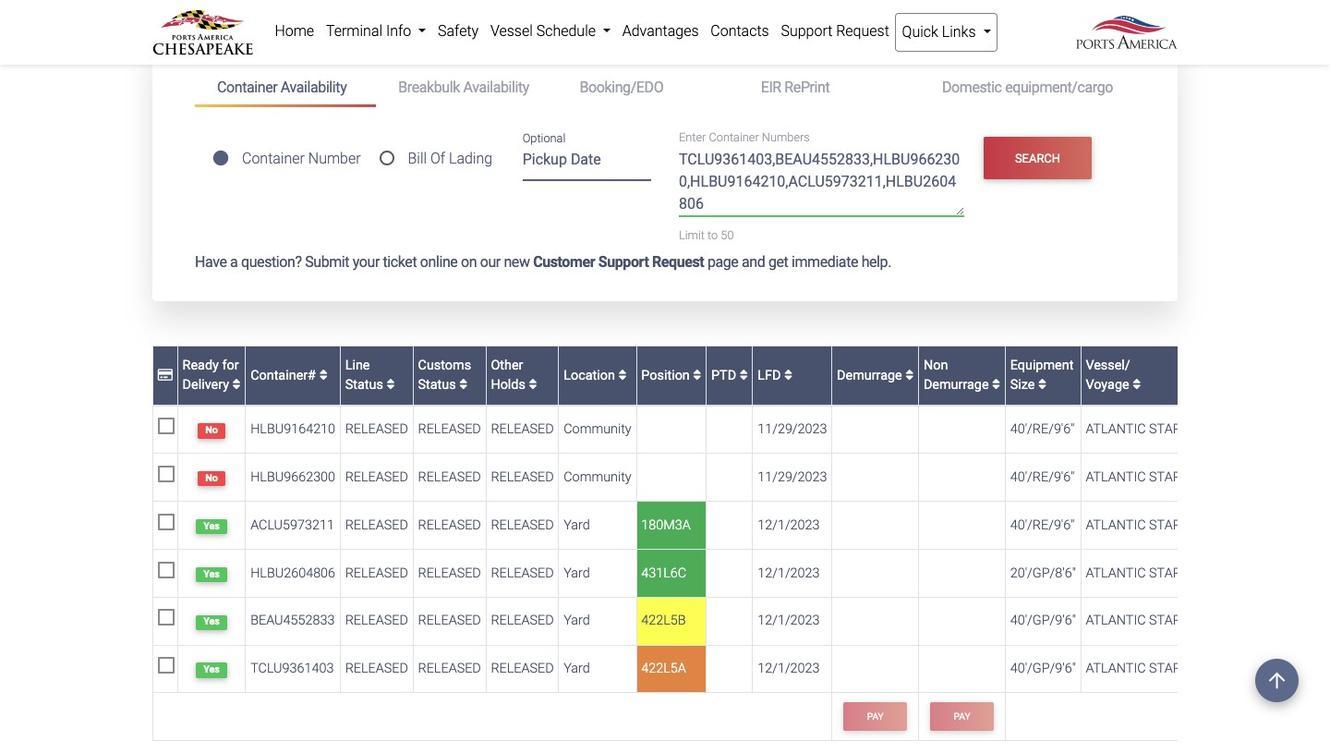 Task type: describe. For each thing, give the bounding box(es) containing it.
page
[[708, 253, 739, 271]]

a
[[230, 253, 238, 271]]

terminal info
[[326, 22, 415, 40]]

ptd
[[711, 367, 740, 383]]

hlbu9662300
[[251, 469, 336, 485]]

limit to 50
[[679, 228, 734, 242]]

links
[[942, 23, 976, 41]]

breakbulk availability
[[398, 78, 529, 96]]

2 star/ast21 from the top
[[1150, 469, 1226, 485]]

community for hlbu9164210
[[564, 422, 632, 437]]

yes for hlbu2604806
[[203, 568, 220, 580]]

sort image down equipment
[[1039, 378, 1047, 392]]

advantages link
[[617, 13, 705, 50]]

atlantic star/ast21 for 431l6c
[[1086, 565, 1226, 581]]

reprint
[[785, 78, 830, 96]]

other
[[491, 357, 523, 373]]

180m3a
[[642, 517, 691, 533]]

line
[[345, 357, 370, 373]]

container number
[[242, 150, 361, 168]]

customer support request link
[[533, 253, 704, 271]]

yard for 422l5b
[[564, 613, 590, 629]]

star/ast21 for 180m3a
[[1150, 517, 1226, 533]]

container# link
[[251, 367, 328, 383]]

1 horizontal spatial support
[[781, 22, 833, 40]]

vessel schedule
[[491, 22, 600, 40]]

0 horizontal spatial demurrage
[[837, 367, 906, 383]]

advantages
[[623, 22, 699, 40]]

yes for tclu9361403
[[203, 664, 220, 676]]

431l6c
[[642, 565, 687, 581]]

eir reprint
[[761, 78, 830, 96]]

schedule
[[537, 22, 596, 40]]

status for line
[[345, 377, 383, 393]]

container for container number
[[242, 150, 305, 168]]

sort image inside container# link
[[319, 368, 328, 382]]

domestic equipment/cargo link
[[920, 71, 1136, 105]]

sort image down for
[[232, 378, 241, 392]]

search
[[1015, 151, 1061, 165]]

info
[[386, 22, 411, 40]]

online
[[420, 253, 458, 271]]

aclu5973211
[[251, 517, 334, 533]]

atlantic for 422l5b
[[1086, 613, 1146, 629]]

numbers
[[762, 131, 810, 145]]

star/ast21 for 431l6c
[[1150, 565, 1226, 581]]

11/29/2023 for hlbu9164210
[[758, 422, 828, 437]]

home link
[[269, 13, 320, 50]]

bill
[[408, 150, 427, 168]]

support request link
[[775, 13, 896, 50]]

11/29/2023 for hlbu9662300
[[758, 469, 828, 485]]

ticket
[[383, 253, 417, 271]]

credit card image
[[158, 368, 173, 382]]

ready for delivery
[[183, 357, 239, 393]]

ptd link
[[711, 367, 748, 383]]

go to top image
[[1256, 659, 1299, 702]]

atlantic star/ast21 for 422l5b
[[1086, 613, 1226, 629]]

line status
[[345, 357, 387, 393]]

non
[[924, 357, 948, 373]]

star/ast21 for 422l5b
[[1150, 613, 1226, 629]]

sort image for other holds
[[529, 378, 537, 392]]

safety link
[[432, 13, 485, 50]]

customs
[[418, 357, 471, 373]]

12/1/2023 for 180m3a
[[758, 517, 820, 533]]

new
[[504, 253, 530, 271]]

terminal
[[326, 22, 383, 40]]

vessel/ voyage
[[1086, 357, 1133, 393]]

sort image for line status
[[387, 378, 395, 392]]

our
[[480, 253, 501, 271]]

yard for 422l5a
[[564, 661, 590, 677]]

voyage
[[1086, 377, 1130, 393]]

immediate
[[792, 253, 859, 271]]

on
[[461, 253, 477, 271]]

of
[[431, 150, 445, 168]]

container availability link
[[195, 71, 376, 107]]

atlantic for 431l6c
[[1086, 565, 1146, 581]]

non demurrage
[[924, 357, 993, 393]]

demurrage inside non demurrage
[[924, 377, 989, 393]]

quick
[[902, 23, 939, 41]]

40'/re/9'6" for hlbu9164210
[[1011, 422, 1075, 437]]

quick links
[[902, 23, 980, 41]]

vessel
[[491, 22, 533, 40]]

quick links link
[[896, 13, 998, 52]]

domestic
[[942, 78, 1002, 96]]

sort image inside ptd link
[[740, 368, 748, 382]]

sort image for non demurrage
[[993, 378, 1001, 392]]

lading
[[449, 150, 493, 168]]

0 horizontal spatial support
[[599, 253, 649, 271]]

home
[[275, 22, 314, 40]]

1 atlantic star/ast21 from the top
[[1086, 422, 1226, 437]]

atlantic star/ast21 for 422l5a
[[1086, 661, 1226, 677]]

container for container availability
[[217, 78, 278, 96]]

atlantic star/ast21 for 180m3a
[[1086, 517, 1226, 533]]

get
[[769, 253, 789, 271]]

atlantic for 422l5a
[[1086, 661, 1146, 677]]

to
[[708, 228, 718, 242]]

422l5a
[[642, 661, 686, 677]]



Task type: vqa. For each thing, say whether or not it's contained in the screenshot.
the right Business
no



Task type: locate. For each thing, give the bounding box(es) containing it.
submit
[[305, 253, 349, 271]]

sort image down customs
[[459, 378, 468, 392]]

availability
[[281, 78, 347, 96], [463, 78, 529, 96]]

3 atlantic star/ast21 from the top
[[1086, 517, 1226, 533]]

yard left 422l5a
[[564, 661, 590, 677]]

location link
[[564, 367, 627, 383]]

and
[[742, 253, 765, 271]]

2 40'/gp/9'6" from the top
[[1011, 661, 1076, 677]]

0 vertical spatial request
[[836, 22, 890, 40]]

position
[[642, 367, 693, 383]]

6 star/ast21 from the top
[[1150, 661, 1226, 677]]

sort image left position
[[619, 368, 627, 382]]

sort image right holds at the bottom of page
[[529, 378, 537, 392]]

11/29/2023
[[758, 422, 828, 437], [758, 469, 828, 485]]

breakbulk availability link
[[376, 71, 558, 105]]

yes left the beau4552833 on the bottom left of the page
[[203, 616, 220, 628]]

domestic equipment/cargo
[[942, 78, 1113, 96]]

no down delivery
[[205, 424, 218, 436]]

sort image inside position link
[[693, 368, 702, 382]]

ready
[[183, 357, 219, 373]]

1 vertical spatial 11/29/2023
[[758, 469, 828, 485]]

2 status from the left
[[418, 377, 456, 393]]

sort image inside demurrage link
[[906, 368, 914, 382]]

booking/edo link
[[558, 71, 739, 105]]

4 atlantic from the top
[[1086, 565, 1146, 581]]

demurrage down non
[[924, 377, 989, 393]]

2 atlantic from the top
[[1086, 469, 1146, 485]]

yes left aclu5973211
[[203, 520, 220, 532]]

demurrage
[[837, 367, 906, 383], [924, 377, 989, 393]]

star/ast21 for 422l5a
[[1150, 661, 1226, 677]]

enter container numbers
[[679, 131, 810, 145]]

support
[[781, 22, 833, 40], [599, 253, 649, 271]]

no left hlbu9662300
[[205, 472, 218, 484]]

number
[[308, 150, 361, 168]]

1 vertical spatial community
[[564, 469, 632, 485]]

sort image inside location link
[[619, 368, 627, 382]]

40'/gp/9'6" for 422l5a
[[1011, 661, 1076, 677]]

1 no from the top
[[205, 424, 218, 436]]

0 vertical spatial container
[[217, 78, 278, 96]]

sort image
[[319, 368, 328, 382], [619, 368, 627, 382], [784, 368, 793, 382], [906, 368, 914, 382], [232, 378, 241, 392], [1039, 378, 1047, 392], [1133, 378, 1141, 392]]

2 40'/re/9'6" from the top
[[1011, 469, 1075, 485]]

delivery
[[183, 377, 229, 393]]

1 40'/gp/9'6" from the top
[[1011, 613, 1076, 629]]

limit
[[679, 228, 705, 242]]

20'/gp/8'6"
[[1011, 565, 1076, 581]]

1 horizontal spatial availability
[[463, 78, 529, 96]]

12/1/2023
[[758, 517, 820, 533], [758, 565, 820, 581], [758, 613, 820, 629], [758, 661, 820, 677]]

2 atlantic star/ast21 from the top
[[1086, 469, 1226, 485]]

0 vertical spatial 11/29/2023
[[758, 422, 828, 437]]

1 vertical spatial 40'/gp/9'6"
[[1011, 661, 1076, 677]]

4 atlantic star/ast21 from the top
[[1086, 565, 1226, 581]]

yes for beau4552833
[[203, 616, 220, 628]]

sort image right voyage
[[1133, 378, 1141, 392]]

0 horizontal spatial status
[[345, 377, 383, 393]]

0 vertical spatial no
[[205, 424, 218, 436]]

no for hlbu9164210
[[205, 424, 218, 436]]

equipment/cargo
[[1006, 78, 1113, 96]]

sort image inside lfd link
[[784, 368, 793, 382]]

request down limit
[[652, 253, 704, 271]]

1 status from the left
[[345, 377, 383, 393]]

holds
[[491, 377, 526, 393]]

sort image left lfd
[[740, 368, 748, 382]]

atlantic star/ast21
[[1086, 422, 1226, 437], [1086, 469, 1226, 485], [1086, 517, 1226, 533], [1086, 565, 1226, 581], [1086, 613, 1226, 629], [1086, 661, 1226, 677]]

customs status
[[418, 357, 471, 393]]

3 40'/re/9'6" from the top
[[1011, 517, 1075, 533]]

your
[[353, 253, 380, 271]]

1 11/29/2023 from the top
[[758, 422, 828, 437]]

2 yard from the top
[[564, 565, 590, 581]]

eir
[[761, 78, 782, 96]]

0 vertical spatial 40'/gp/9'6"
[[1011, 613, 1076, 629]]

sort image right ptd link
[[784, 368, 793, 382]]

search button
[[984, 137, 1092, 180]]

2 availability from the left
[[463, 78, 529, 96]]

yard for 431l6c
[[564, 565, 590, 581]]

2 12/1/2023 from the top
[[758, 565, 820, 581]]

2 no from the top
[[205, 472, 218, 484]]

yes
[[203, 520, 220, 532], [203, 568, 220, 580], [203, 616, 220, 628], [203, 664, 220, 676]]

safety
[[438, 22, 479, 40]]

beau4552833
[[251, 613, 335, 629]]

vessel schedule link
[[485, 13, 617, 50]]

status down line
[[345, 377, 383, 393]]

sort image left non
[[906, 368, 914, 382]]

6 atlantic from the top
[[1086, 661, 1146, 677]]

tclu9361403
[[251, 661, 334, 677]]

availability for breakbulk availability
[[463, 78, 529, 96]]

status inside customs status
[[418, 377, 456, 393]]

status down customs
[[418, 377, 456, 393]]

atlantic
[[1086, 422, 1146, 437], [1086, 469, 1146, 485], [1086, 517, 1146, 533], [1086, 565, 1146, 581], [1086, 613, 1146, 629], [1086, 661, 1146, 677]]

0 vertical spatial community
[[564, 422, 632, 437]]

40'/re/9'6" for hlbu9662300
[[1011, 469, 1075, 485]]

2 community from the top
[[564, 469, 632, 485]]

40'/re/9'6"
[[1011, 422, 1075, 437], [1011, 469, 1075, 485], [1011, 517, 1075, 533]]

sort image left size
[[993, 378, 1001, 392]]

1 horizontal spatial status
[[418, 377, 456, 393]]

vessel/
[[1086, 357, 1131, 373]]

1 vertical spatial 40'/re/9'6"
[[1011, 469, 1075, 485]]

support right customer
[[599, 253, 649, 271]]

hlbu2604806
[[251, 565, 336, 581]]

40'/gp/9'6"
[[1011, 613, 1076, 629], [1011, 661, 1076, 677]]

1 12/1/2023 from the top
[[758, 517, 820, 533]]

terminal info link
[[320, 13, 432, 50]]

customer
[[533, 253, 595, 271]]

1 community from the top
[[564, 422, 632, 437]]

container right enter
[[709, 131, 759, 145]]

sort image left customs status
[[387, 378, 395, 392]]

1 yes from the top
[[203, 520, 220, 532]]

5 star/ast21 from the top
[[1150, 613, 1226, 629]]

demurrage link
[[837, 367, 914, 383]]

sort image
[[693, 368, 702, 382], [740, 368, 748, 382], [387, 378, 395, 392], [459, 378, 468, 392], [529, 378, 537, 392], [993, 378, 1001, 392]]

40'/re/9'6" for aclu5973211
[[1011, 517, 1075, 533]]

container left number at the left
[[242, 150, 305, 168]]

2 vertical spatial 40'/re/9'6"
[[1011, 517, 1075, 533]]

Optional text field
[[523, 144, 651, 181]]

0 horizontal spatial availability
[[281, 78, 347, 96]]

bill of lading
[[408, 150, 493, 168]]

support up reprint at the right top of the page
[[781, 22, 833, 40]]

demurrage left non
[[837, 367, 906, 383]]

1 vertical spatial support
[[599, 253, 649, 271]]

question?
[[241, 253, 302, 271]]

other holds
[[491, 357, 529, 393]]

container down home link
[[217, 78, 278, 96]]

container availability
[[217, 78, 347, 96]]

12/1/2023 for 431l6c
[[758, 565, 820, 581]]

lfd
[[758, 367, 784, 383]]

3 yes from the top
[[203, 616, 220, 628]]

position link
[[642, 367, 702, 383]]

yard for 180m3a
[[564, 517, 590, 533]]

community for hlbu9662300
[[564, 469, 632, 485]]

booking/edo
[[580, 78, 664, 96]]

have
[[195, 253, 227, 271]]

1 atlantic from the top
[[1086, 422, 1146, 437]]

0 vertical spatial support
[[781, 22, 833, 40]]

yes left hlbu2604806
[[203, 568, 220, 580]]

1 40'/re/9'6" from the top
[[1011, 422, 1075, 437]]

4 12/1/2023 from the top
[[758, 661, 820, 677]]

contacts
[[711, 22, 769, 40]]

optional
[[523, 131, 566, 145]]

request left quick
[[836, 22, 890, 40]]

location
[[564, 367, 619, 383]]

have a question? submit your ticket online on our new customer support request page and get immediate help.
[[195, 253, 892, 271]]

422l5b
[[642, 613, 686, 629]]

availability down vessel at the top
[[463, 78, 529, 96]]

enter
[[679, 131, 706, 145]]

Enter Container Numbers text field
[[679, 149, 964, 216]]

1 horizontal spatial demurrage
[[924, 377, 989, 393]]

12/1/2023 for 422l5b
[[758, 613, 820, 629]]

1 horizontal spatial request
[[836, 22, 890, 40]]

2 11/29/2023 from the top
[[758, 469, 828, 485]]

for
[[222, 357, 239, 373]]

4 yard from the top
[[564, 661, 590, 677]]

0 horizontal spatial request
[[652, 253, 704, 271]]

4 star/ast21 from the top
[[1150, 565, 1226, 581]]

no for hlbu9662300
[[205, 472, 218, 484]]

contacts link
[[705, 13, 775, 50]]

status inside line status
[[345, 377, 383, 393]]

3 atlantic from the top
[[1086, 517, 1146, 533]]

1 vertical spatial container
[[709, 131, 759, 145]]

request
[[836, 22, 890, 40], [652, 253, 704, 271]]

1 yard from the top
[[564, 517, 590, 533]]

40'/gp/9'6" for 422l5b
[[1011, 613, 1076, 629]]

1 vertical spatial request
[[652, 253, 704, 271]]

2 vertical spatial container
[[242, 150, 305, 168]]

2 yes from the top
[[203, 568, 220, 580]]

sort image left line
[[319, 368, 328, 382]]

size
[[1011, 377, 1035, 393]]

star/ast21
[[1150, 422, 1226, 437], [1150, 469, 1226, 485], [1150, 517, 1226, 533], [1150, 565, 1226, 581], [1150, 613, 1226, 629], [1150, 661, 1226, 677]]

12/1/2023 for 422l5a
[[758, 661, 820, 677]]

support request
[[781, 22, 890, 40]]

container
[[217, 78, 278, 96], [709, 131, 759, 145], [242, 150, 305, 168]]

0 vertical spatial 40'/re/9'6"
[[1011, 422, 1075, 437]]

1 availability from the left
[[281, 78, 347, 96]]

lfd link
[[758, 367, 793, 383]]

eir reprint link
[[739, 71, 920, 105]]

sort image for customs status
[[459, 378, 468, 392]]

5 atlantic star/ast21 from the top
[[1086, 613, 1226, 629]]

6 atlantic star/ast21 from the top
[[1086, 661, 1226, 677]]

3 12/1/2023 from the top
[[758, 613, 820, 629]]

5 atlantic from the top
[[1086, 613, 1146, 629]]

sort image left ptd
[[693, 368, 702, 382]]

status for customs
[[418, 377, 456, 393]]

yard left 180m3a
[[564, 517, 590, 533]]

availability down home link
[[281, 78, 347, 96]]

yard left 422l5b
[[564, 613, 590, 629]]

container#
[[251, 367, 319, 383]]

yes for aclu5973211
[[203, 520, 220, 532]]

3 star/ast21 from the top
[[1150, 517, 1226, 533]]

atlantic for 180m3a
[[1086, 517, 1146, 533]]

no
[[205, 424, 218, 436], [205, 472, 218, 484]]

breakbulk
[[398, 78, 460, 96]]

equipment
[[1011, 357, 1074, 373]]

4 yes from the top
[[203, 664, 220, 676]]

availability for container availability
[[281, 78, 347, 96]]

hlbu9164210
[[251, 422, 336, 437]]

1 star/ast21 from the top
[[1150, 422, 1226, 437]]

yes left tclu9361403
[[203, 664, 220, 676]]

yard left "431l6c"
[[564, 565, 590, 581]]

status
[[345, 377, 383, 393], [418, 377, 456, 393]]

1 vertical spatial no
[[205, 472, 218, 484]]

3 yard from the top
[[564, 613, 590, 629]]



